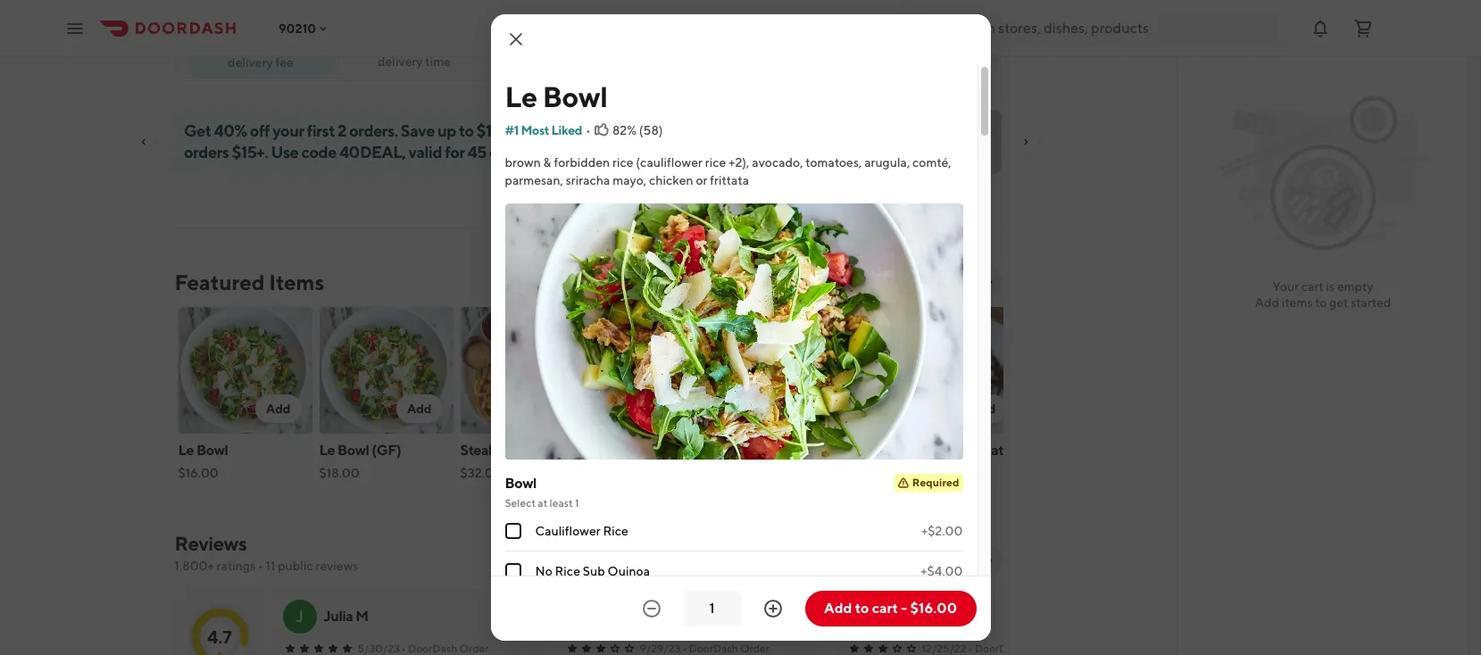 Task type: locate. For each thing, give the bounding box(es) containing it.
2 add button from the left
[[396, 395, 442, 423]]

2 plate from the left
[[978, 442, 1011, 459]]

cart
[[1301, 279, 1324, 294], [872, 600, 898, 617]]

bowl inside le bowl (gf) $18.00
[[337, 442, 369, 459]]

1 plate from the left
[[696, 442, 729, 459]]

0 vertical spatial to
[[459, 121, 473, 140]]

0 horizontal spatial grilled salmon plate (gf) image
[[601, 307, 735, 434]]

(gf) inside grilled salmon plate (gf) $26.00
[[883, 462, 913, 479]]

public
[[278, 559, 313, 573]]

0 horizontal spatial (gf)
[[372, 442, 401, 459]]

0 horizontal spatial $16.00
[[178, 466, 219, 480]]

1 grilled salmon plate (gf) image from the left
[[601, 307, 735, 434]]

1 vertical spatial &
[[788, 462, 797, 479]]

le bowl $16.00
[[178, 442, 228, 480]]

• inside le bowl dialog
[[586, 123, 591, 137]]

add button for $16.00
[[255, 395, 301, 423]]

None checkbox
[[505, 523, 521, 539]]

(gf) inside grilled salmon plate (gf)
[[601, 462, 631, 479]]

bowl group
[[505, 474, 963, 655]]

1 horizontal spatial cart
[[1301, 279, 1324, 294]]

1 vertical spatial cart
[[872, 600, 898, 617]]

(gf) down le bowl (gf) image
[[372, 442, 401, 459]]

to
[[459, 121, 473, 140], [1315, 296, 1327, 310], [855, 600, 869, 617]]

plate inside grilled salmon plate (gf) $26.00
[[978, 442, 1011, 459]]

delivery down $0.00
[[228, 55, 273, 69]]

add for 2nd grilled salmon plate (gf) image
[[971, 402, 996, 416]]

fed
[[780, 442, 805, 459]]

90210
[[279, 21, 316, 35]]

rice up or
[[705, 155, 726, 170]]

cauliflower rice
[[535, 524, 628, 539]]

to right up
[[459, 121, 473, 140]]

salmon for grilled salmon plate (gf) $26.00
[[929, 442, 976, 459]]

rice
[[603, 524, 628, 539], [555, 564, 580, 579]]

min inside 35 min delivery time
[[412, 37, 436, 54]]

salmon inside grilled salmon plate (gf)
[[647, 442, 694, 459]]

bowl up the select
[[505, 475, 537, 492]]

0 horizontal spatial le
[[178, 442, 194, 459]]

bowl for le bowl
[[543, 79, 608, 113]]

next button of carousel image
[[982, 275, 996, 289]]

3 add button from the left
[[537, 395, 583, 423]]

delivery inside $0.00 delivery fee
[[228, 55, 273, 69]]

salmon inside grilled salmon plate (gf) $26.00
[[929, 442, 976, 459]]

1 horizontal spatial delivery
[[378, 54, 423, 69]]

(gf) up '$26.00'
[[883, 462, 913, 479]]

0 vertical spatial cart
[[1301, 279, 1324, 294]]

bowl inside le bowl $16.00
[[196, 442, 228, 459]]

brown & forbidden rice (cauliflower rice +2), avocado, tomatoes, arugula, comté, parmesan, sriracha mayo, chicken or frittata
[[505, 155, 951, 187]]

avocado,
[[752, 155, 803, 170]]

bowl
[[543, 79, 608, 113], [196, 442, 228, 459], [337, 442, 369, 459], [505, 475, 537, 492]]

40%
[[214, 121, 247, 140]]

code
[[301, 143, 336, 162]]

cauliflower
[[535, 524, 601, 539]]

None checkbox
[[505, 564, 521, 580]]

1 vertical spatial to
[[1315, 296, 1327, 310]]

bowl down le bowl image
[[196, 442, 228, 459]]

1 horizontal spatial grilled
[[883, 442, 926, 459]]

bowl inside bowl select at least 1
[[505, 475, 537, 492]]

0 vertical spatial $16.00
[[178, 466, 219, 480]]

1 horizontal spatial rice
[[705, 155, 726, 170]]

bowl up liked
[[543, 79, 608, 113]]

0 horizontal spatial min
[[412, 37, 436, 54]]

steak frites image
[[460, 307, 594, 434]]

2 rice from the left
[[705, 155, 726, 170]]

$16.00
[[178, 466, 219, 480], [910, 600, 957, 617]]

• inside reviews 1,800+ ratings • 11 public reviews
[[258, 559, 263, 573]]

to inside your cart is empty add items to get started
[[1315, 296, 1327, 310]]

cart left is
[[1301, 279, 1324, 294]]

min right 35
[[412, 37, 436, 54]]

forbidden
[[554, 155, 610, 170]]

grilled salmon plate (gf) $26.00
[[883, 442, 1011, 500]]

1 horizontal spatial $16.00
[[910, 600, 957, 617]]

reviews
[[175, 532, 247, 555]]

0 horizontal spatial •
[[258, 559, 263, 573]]

0 horizontal spatial salmon
[[647, 442, 694, 459]]

grass fed beef burger & fries
[[742, 442, 837, 479]]

min
[[412, 37, 436, 54], [960, 52, 978, 65]]

plate
[[696, 442, 729, 459], [978, 442, 1011, 459]]

le inside le bowl $16.00
[[178, 442, 194, 459]]

plate for grilled salmon plate (gf)
[[696, 442, 729, 459]]

select promotional banner element
[[564, 174, 614, 206]]

1 horizontal spatial (gf)
[[601, 462, 631, 479]]

(gf) up the cauliflower rice
[[601, 462, 631, 479]]

salmon
[[647, 442, 694, 459], [929, 442, 976, 459]]

cart left -
[[872, 600, 898, 617]]

45
[[467, 143, 486, 162]]

reviews link
[[175, 532, 247, 555]]

1 horizontal spatial le
[[319, 442, 335, 459]]

most
[[521, 123, 549, 137]]

grilled for grilled salmon plate (gf) $26.00
[[883, 442, 926, 459]]

2 horizontal spatial (gf)
[[883, 462, 913, 479]]

le inside le bowl (gf) $18.00
[[319, 442, 335, 459]]

delivery inside 35 min delivery time
[[378, 54, 423, 69]]

no rice sub quinoa
[[535, 564, 650, 579]]

no
[[535, 564, 552, 579]]

add to cart - $16.00 button
[[805, 591, 976, 627]]

1 delivery from the left
[[378, 54, 423, 69]]

&
[[543, 155, 551, 170], [788, 462, 797, 479]]

le bowl image
[[178, 307, 312, 434]]

your
[[272, 121, 304, 140]]

(gf)
[[372, 442, 401, 459], [601, 462, 631, 479], [883, 462, 913, 479]]

or
[[696, 173, 708, 187]]

salmon for grilled salmon plate (gf)
[[647, 442, 694, 459]]

add button for plate
[[961, 395, 1007, 423]]

m
[[356, 608, 368, 625]]

min right 20
[[960, 52, 978, 65]]

rice right no
[[555, 564, 580, 579]]

sriracha
[[566, 173, 610, 187]]

add for grass fed beef burger & fries image
[[830, 402, 855, 416]]

started
[[1351, 296, 1391, 310]]

1 add button from the left
[[255, 395, 301, 423]]

2 grilled salmon plate (gf) image from the left
[[883, 307, 1017, 434]]

0 horizontal spatial rice
[[555, 564, 580, 579]]

(gf) for grilled salmon plate (gf)
[[601, 462, 631, 479]]

0 vertical spatial &
[[543, 155, 551, 170]]

1 vertical spatial $16.00
[[910, 600, 957, 617]]

0 horizontal spatial cart
[[872, 600, 898, 617]]

get
[[183, 121, 211, 140]]

2 horizontal spatial to
[[1315, 296, 1327, 310]]

1 vertical spatial •
[[258, 559, 263, 573]]

min for 35
[[412, 37, 436, 54]]

min for 20
[[960, 52, 978, 65]]

1 horizontal spatial plate
[[978, 442, 1011, 459]]

le bowl (gf) image
[[319, 307, 453, 434]]

close le bowl image
[[505, 29, 526, 50]]

grilled inside grilled salmon plate (gf)
[[601, 442, 644, 459]]

• left 11 on the left bottom
[[258, 559, 263, 573]]

• right liked
[[586, 123, 591, 137]]

arugula,
[[864, 155, 910, 170]]

add inside your cart is empty add items to get started
[[1255, 296, 1279, 310]]

quinoa
[[608, 564, 650, 579]]

35
[[393, 37, 409, 54]]

add
[[1255, 296, 1279, 310], [266, 402, 291, 416], [407, 402, 432, 416], [548, 402, 573, 416], [689, 402, 714, 416], [830, 402, 855, 416], [971, 402, 996, 416], [824, 600, 852, 617]]

0 vertical spatial •
[[586, 123, 591, 137]]

$16.00 right -
[[910, 600, 957, 617]]

& down the fed
[[788, 462, 797, 479]]

0 horizontal spatial to
[[459, 121, 473, 140]]

1 grilled from the left
[[601, 442, 644, 459]]

le bowl dialog
[[491, 14, 991, 655]]

to left get
[[1315, 296, 1327, 310]]

6 add button from the left
[[961, 395, 1007, 423]]

$18.00
[[319, 466, 359, 480]]

2 salmon from the left
[[929, 442, 976, 459]]

for
[[444, 143, 464, 162]]

bowl up $18.00
[[337, 442, 369, 459]]

1 horizontal spatial min
[[960, 52, 978, 65]]

to left -
[[855, 600, 869, 617]]

$16.00 up reviews link
[[178, 466, 219, 480]]

rice for cauliflower
[[603, 524, 628, 539]]

plate inside grilled salmon plate (gf)
[[696, 442, 729, 459]]

add button for (gf)
[[396, 395, 442, 423]]

2 vertical spatial to
[[855, 600, 869, 617]]

0 horizontal spatial delivery
[[228, 55, 273, 69]]

1 horizontal spatial •
[[586, 123, 591, 137]]

1 horizontal spatial &
[[788, 462, 797, 479]]

2 horizontal spatial le
[[505, 79, 537, 113]]

4 add button from the left
[[678, 395, 725, 423]]

1 vertical spatial rice
[[555, 564, 580, 579]]

1 horizontal spatial grilled salmon plate (gf) image
[[883, 307, 1017, 434]]

add button
[[255, 395, 301, 423], [396, 395, 442, 423], [537, 395, 583, 423], [678, 395, 725, 423], [820, 395, 866, 423], [961, 395, 1007, 423]]

le inside dialog
[[505, 79, 537, 113]]

get 40% off your first 2 orders. save up to $10 on orders $15+.  use code 40deal, valid for 45 days
[[183, 121, 523, 162]]

0 horizontal spatial &
[[543, 155, 551, 170]]

1 horizontal spatial rice
[[603, 524, 628, 539]]

is
[[1326, 279, 1335, 294]]

rice up quinoa
[[603, 524, 628, 539]]

grilled inside grilled salmon plate (gf) $26.00
[[883, 442, 926, 459]]

sub
[[583, 564, 605, 579]]

delivery left time
[[378, 54, 423, 69]]

grilled salmon plate (gf) image
[[601, 307, 735, 434], [883, 307, 1017, 434]]

grilled
[[601, 442, 644, 459], [883, 442, 926, 459]]

save
[[400, 121, 434, 140]]

82% (58)
[[612, 123, 663, 137]]

add for le bowl (gf) image
[[407, 402, 432, 416]]

plate for grilled salmon plate (gf) $26.00
[[978, 442, 1011, 459]]

brown
[[505, 155, 541, 170]]

none checkbox inside bowl group
[[505, 564, 521, 580]]

1 salmon from the left
[[647, 442, 694, 459]]

0 horizontal spatial grilled
[[601, 442, 644, 459]]

•
[[586, 123, 591, 137], [258, 559, 263, 573]]

& inside brown & forbidden rice (cauliflower rice +2), avocado, tomatoes, arugula, comté, parmesan, sriracha mayo, chicken or frittata
[[543, 155, 551, 170]]

bowl for le bowl (gf) $18.00
[[337, 442, 369, 459]]

least
[[550, 497, 573, 510]]

up
[[437, 121, 456, 140]]

$0.00
[[240, 37, 281, 54]]

& up the "parmesan,"
[[543, 155, 551, 170]]

1 horizontal spatial salmon
[[929, 442, 976, 459]]

decrease quantity by 1 image
[[641, 598, 662, 620]]

min inside radio
[[960, 52, 978, 65]]

20 min
[[944, 52, 978, 65]]

2 grilled from the left
[[883, 442, 926, 459]]

rice up mayo,
[[612, 155, 634, 170]]

select
[[505, 497, 536, 510]]

add for le bowl image
[[266, 402, 291, 416]]

2 delivery from the left
[[228, 55, 273, 69]]

items
[[1282, 296, 1313, 310]]

(58)
[[639, 123, 663, 137]]

l
[[859, 607, 868, 626]]

le
[[505, 79, 537, 113], [178, 442, 194, 459], [319, 442, 335, 459]]

0 vertical spatial rice
[[603, 524, 628, 539]]

35 min delivery time
[[378, 37, 451, 69]]

mayo,
[[613, 173, 647, 187]]

0 horizontal spatial plate
[[696, 442, 729, 459]]

0 horizontal spatial rice
[[612, 155, 634, 170]]

1 horizontal spatial to
[[855, 600, 869, 617]]

2
[[337, 121, 346, 140]]

rice
[[612, 155, 634, 170], [705, 155, 726, 170]]



Task type: describe. For each thing, give the bounding box(es) containing it.
le for le bowl (gf) $18.00
[[319, 442, 335, 459]]

previous image
[[946, 554, 960, 568]]

reviews 1,800+ ratings • 11 public reviews
[[175, 532, 358, 573]]

#1
[[505, 123, 519, 137]]

ratings
[[217, 559, 255, 573]]

bowl select at least 1
[[505, 475, 579, 510]]

20 min radio
[[909, 34, 1003, 70]]

open menu image
[[64, 17, 86, 39]]

#1 most liked
[[505, 123, 582, 137]]

fries
[[800, 462, 830, 479]]

empty
[[1337, 279, 1374, 294]]

+2),
[[729, 155, 749, 170]]

h
[[926, 608, 937, 625]]

required
[[912, 476, 959, 489]]

at
[[538, 497, 547, 510]]

laura
[[888, 608, 923, 625]]

days
[[489, 143, 521, 162]]

frittata
[[710, 173, 749, 187]]

+$2.00
[[921, 524, 963, 539]]

to inside button
[[855, 600, 869, 617]]

82%
[[612, 123, 637, 137]]

items
[[269, 270, 324, 295]]

grilled for grilled salmon plate (gf)
[[601, 442, 644, 459]]

$32.00
[[460, 466, 502, 480]]

frites
[[502, 442, 537, 459]]

1 rice from the left
[[612, 155, 634, 170]]

julia m
[[324, 608, 368, 625]]

j
[[295, 607, 304, 626]]

steak-
[[460, 442, 502, 459]]

add inside add to cart - $16.00 button
[[824, 600, 852, 617]]

$15+.
[[231, 143, 268, 162]]

featured
[[175, 270, 265, 295]]

(gf) for grilled salmon plate (gf) $26.00
[[883, 462, 913, 479]]

off
[[249, 121, 269, 140]]

Current quantity is 1 number field
[[694, 599, 730, 619]]

comté,
[[912, 155, 951, 170]]

1
[[575, 497, 579, 510]]

& inside the grass fed beef burger & fries
[[788, 462, 797, 479]]

add for 'steak frites' image
[[548, 402, 573, 416]]

(gf) inside le bowl (gf) $18.00
[[372, 442, 401, 459]]

reviews
[[316, 559, 358, 573]]

increase quantity by 1 image
[[762, 598, 783, 620]]

cart inside your cart is empty add items to get started
[[1301, 279, 1324, 294]]

0 items, open order cart image
[[1353, 17, 1374, 39]]

on
[[505, 121, 523, 140]]

$0.00 delivery fee
[[228, 37, 294, 69]]

+$4.00
[[921, 564, 963, 579]]

bowl for le bowl $16.00
[[196, 442, 228, 459]]

chicken
[[649, 173, 693, 187]]

tomatoes,
[[806, 155, 862, 170]]

fee
[[275, 55, 294, 69]]

grilled salmon plate (gf)
[[601, 442, 729, 479]]

add for second grilled salmon plate (gf) image from the right
[[689, 402, 714, 416]]

julia
[[324, 608, 353, 625]]

burger
[[742, 462, 786, 479]]

le for le bowl $16.00
[[178, 442, 194, 459]]

40deal,
[[339, 143, 405, 162]]

featured items
[[175, 270, 324, 295]]

none checkbox inside bowl group
[[505, 523, 521, 539]]

next image
[[982, 554, 996, 568]]

cara
[[606, 608, 636, 625]]

add to cart - $16.00
[[824, 600, 957, 617]]

11
[[266, 559, 275, 573]]

orders
[[183, 143, 229, 162]]

first
[[307, 121, 334, 140]]

20
[[944, 52, 958, 65]]

(cauliflower
[[636, 155, 703, 170]]

rice for no
[[555, 564, 580, 579]]

notification bell image
[[1310, 17, 1331, 39]]

-
[[901, 600, 907, 617]]

to inside get 40% off your first 2 orders. save up to $10 on orders $15+.  use code 40deal, valid for 45 days
[[459, 121, 473, 140]]

$16.00 inside le bowl $16.00
[[178, 466, 219, 480]]

$26.00
[[883, 486, 926, 500]]

your cart is empty add items to get started
[[1255, 279, 1391, 310]]

valid
[[408, 143, 442, 162]]

$10
[[476, 121, 502, 140]]

orders.
[[349, 121, 397, 140]]

$16.00 inside button
[[910, 600, 957, 617]]

add button for $32.00
[[537, 395, 583, 423]]

your
[[1273, 279, 1299, 294]]

le bowl
[[505, 79, 608, 113]]

grass
[[742, 442, 778, 459]]

5 add button from the left
[[820, 395, 866, 423]]

time
[[425, 54, 451, 69]]

d
[[638, 608, 648, 625]]

featured items heading
[[175, 268, 324, 296]]

get
[[1329, 296, 1348, 310]]

1,800+
[[175, 559, 214, 573]]

grass fed beef burger & fries image
[[742, 307, 876, 434]]

previous button of carousel image
[[946, 275, 960, 289]]

cart inside add to cart - $16.00 button
[[872, 600, 898, 617]]

use
[[270, 143, 298, 162]]

parmesan,
[[505, 173, 563, 187]]

le for le bowl
[[505, 79, 537, 113]]

le bowl (gf) $18.00
[[319, 442, 401, 480]]

beef
[[807, 442, 837, 459]]

steak-frites $32.00
[[460, 442, 537, 480]]



Task type: vqa. For each thing, say whether or not it's contained in the screenshot.


